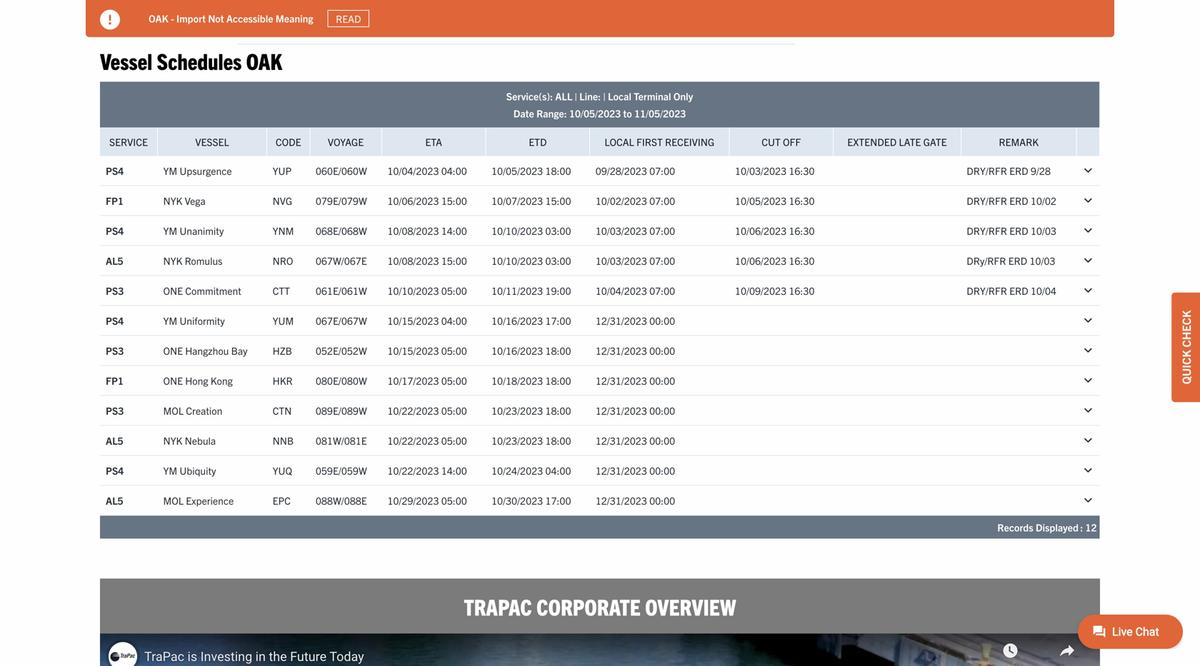 Task type: locate. For each thing, give the bounding box(es) containing it.
6 05:00 from the top
[[441, 494, 467, 507]]

1 vertical spatial 10/06/2023
[[735, 224, 787, 237]]

2 vertical spatial 10/22/2023
[[387, 464, 439, 477]]

5 05:00 from the top
[[441, 434, 467, 447]]

05:00 for 080e/080w
[[441, 374, 467, 387]]

0 vertical spatial ps3
[[106, 284, 124, 297]]

1 horizontal spatial |
[[603, 90, 606, 102]]

10/29/2023 05:00
[[387, 494, 467, 507]]

| right the all at the left
[[575, 90, 577, 102]]

1 10/15/2023 from the top
[[387, 314, 439, 327]]

10/22/2023 up the 10/22/2023 14:00
[[387, 434, 439, 447]]

10/08/2023 down 10/06/2023 15:00 on the left top
[[387, 224, 439, 237]]

read link
[[328, 10, 369, 27]]

vessel for vessel schedules oak
[[100, 46, 152, 74]]

1 vertical spatial al5
[[106, 434, 123, 447]]

2 vertical spatial 10/10/2023
[[387, 284, 439, 297]]

mol down ym ubiquity
[[163, 494, 184, 507]]

7 00:00 from the top
[[650, 494, 675, 507]]

1 vertical spatial 10/04/2023
[[596, 284, 647, 297]]

10/03/2023 07:00 up 10/04/2023 07:00
[[596, 254, 675, 267]]

17:00 down 10/24/2023 04:00
[[545, 494, 571, 507]]

5 12/31/2023 from the top
[[596, 434, 647, 447]]

10/23/2023 down 10/18/2023 at the left bottom of page
[[492, 404, 543, 417]]

5 16:30 from the top
[[789, 284, 815, 297]]

local up the 09/28/2023
[[605, 135, 634, 148]]

14:00
[[441, 224, 467, 237], [441, 464, 467, 477]]

2 fp1 from the top
[[106, 374, 124, 387]]

3 05:00 from the top
[[441, 374, 467, 387]]

10/08/2023 15:00
[[387, 254, 467, 267]]

10/15/2023
[[387, 314, 439, 327], [387, 344, 439, 357]]

ym for ym ubiquity
[[163, 464, 177, 477]]

1 vertical spatial vessel
[[195, 135, 229, 148]]

4 ym from the top
[[163, 464, 177, 477]]

0 vertical spatial 10/06/2023 16:30
[[735, 224, 815, 237]]

00:00 for 067e/067w
[[650, 314, 675, 327]]

dry/rfr erd 10/03
[[967, 254, 1056, 267]]

dry/rfr up dry/rfr
[[967, 224, 1007, 237]]

10/10/2023 03:00 up 10/11/2023 19:00
[[492, 254, 571, 267]]

10/23/2023 18:00 for 081w/081e
[[492, 434, 571, 447]]

1 10/10/2023 03:00 from the top
[[492, 224, 571, 237]]

nyk for nyk vega
[[163, 194, 182, 207]]

16:30 down the off
[[789, 164, 815, 177]]

mol creation
[[163, 404, 222, 417]]

2 ps3 from the top
[[106, 344, 124, 357]]

| right line: at the top of page
[[603, 90, 606, 102]]

oak - import not accessible meaning
[[149, 12, 313, 25]]

4 12/31/2023 from the top
[[596, 404, 647, 417]]

10/06/2023 for 10/08/2023 15:00
[[735, 254, 787, 267]]

2 10/15/2023 from the top
[[387, 344, 439, 357]]

ym left the unanimity on the left
[[163, 224, 177, 237]]

- left import
[[171, 12, 174, 25]]

1 horizontal spatial 10/04/2023
[[596, 284, 647, 297]]

18:00 for 081w/081e
[[545, 434, 571, 447]]

3 07:00 from the top
[[650, 224, 675, 237]]

2 vertical spatial 10/03/2023
[[596, 254, 647, 267]]

10/18/2023 18:00
[[492, 374, 571, 387]]

1 vertical spatial 10/15/2023
[[387, 344, 439, 357]]

05:00 down the 10/22/2023 14:00
[[441, 494, 467, 507]]

18:00 for 080e/080w
[[545, 374, 571, 387]]

2 12/31/2023 00:00 from the top
[[596, 344, 675, 357]]

05:00 for 052e/052w
[[441, 344, 467, 357]]

18:00 - 01:30
[[301, 9, 369, 23]]

10/10/2023 03:00 down 10/07/2023 15:00
[[492, 224, 571, 237]]

2 10/10/2023 03:00 from the top
[[492, 254, 571, 267]]

03:00 down 10/07/2023 15:00
[[545, 224, 571, 237]]

10/05/2023 down the 10/03/2023 16:30
[[735, 194, 787, 207]]

12/31/2023 00:00 for 052e/052w
[[596, 344, 675, 357]]

2 00:00 from the top
[[650, 344, 675, 357]]

2 03:00 from the top
[[545, 254, 571, 267]]

dry/rfr for dry/rfr erd 10/04
[[967, 284, 1007, 297]]

04:00 for 10/04/2023 04:00
[[441, 164, 467, 177]]

1 10/22/2023 from the top
[[387, 404, 439, 417]]

0 vertical spatial one
[[163, 284, 183, 297]]

10/04/2023 up 10/06/2023 15:00 on the left top
[[387, 164, 439, 177]]

bay
[[231, 344, 248, 357]]

07:00 for 10/08/2023 14:00
[[650, 224, 675, 237]]

ps4 for ym uniformity
[[106, 314, 124, 327]]

al5 for nyk romulus
[[106, 254, 123, 267]]

voyage
[[328, 135, 364, 148]]

09/28/2023 07:00
[[596, 164, 675, 177]]

1 vertical spatial 10/10/2023 03:00
[[492, 254, 571, 267]]

1 nyk from the top
[[163, 194, 182, 207]]

nyk left romulus
[[163, 254, 182, 267]]

1 vertical spatial 10/23/2023
[[492, 434, 543, 447]]

10/16/2023 up 10/18/2023 at the left bottom of page
[[492, 344, 543, 357]]

2 07:00 from the top
[[650, 194, 675, 207]]

17:00 for 10/16/2023 17:00
[[545, 314, 571, 327]]

10/04/2023 04:00
[[387, 164, 467, 177]]

-
[[333, 9, 337, 23], [171, 12, 174, 25]]

0 vertical spatial 10/15/2023
[[387, 314, 439, 327]]

15:00 up 10/10/2023 05:00
[[441, 254, 467, 267]]

16:30 down 10/05/2023 16:30
[[789, 224, 815, 237]]

fp1 for nyk vega
[[106, 194, 124, 207]]

dry/rfr for dry/rfr erd 9/28
[[967, 164, 1007, 177]]

dry/rfr down dry/rfr
[[967, 284, 1007, 297]]

10/15/2023 for 10/15/2023 05:00
[[387, 344, 439, 357]]

read
[[336, 12, 361, 25]]

4 05:00 from the top
[[441, 404, 467, 417]]

10/06/2023 up 10/08/2023 14:00
[[387, 194, 439, 207]]

1 10/03/2023 07:00 from the top
[[596, 224, 675, 237]]

7 12/31/2023 from the top
[[596, 494, 647, 507]]

1 17:00 from the top
[[545, 314, 571, 327]]

04:00 up 10/30/2023 17:00
[[545, 464, 571, 477]]

2 10/06/2023 16:30 from the top
[[735, 254, 815, 267]]

18:00 down 10/16/2023 18:00
[[545, 374, 571, 387]]

10/03/2023 07:00 down 10/02/2023 07:00
[[596, 224, 675, 237]]

kong
[[211, 374, 233, 387]]

1 10/06/2023 16:30 from the top
[[735, 224, 815, 237]]

4 00:00 from the top
[[650, 404, 675, 417]]

local inside service(s): all | line: | local terminal only date range: 10/05/2023 to 11/05/2023
[[608, 90, 631, 102]]

1 vertical spatial 10/10/2023
[[492, 254, 543, 267]]

hzb
[[273, 344, 292, 357]]

1 vertical spatial 10/23/2023 18:00
[[492, 434, 571, 447]]

epc
[[273, 494, 291, 507]]

1 10/22/2023 05:00 from the top
[[387, 404, 467, 417]]

nyk romulus
[[163, 254, 223, 267]]

1 ps4 from the top
[[106, 164, 124, 177]]

17:00 down 19:00 on the left top of page
[[545, 314, 571, 327]]

4 16:30 from the top
[[789, 254, 815, 267]]

3 10/22/2023 from the top
[[387, 464, 439, 477]]

10/03/2023 up 10/04/2023 07:00
[[596, 254, 647, 267]]

0 vertical spatial 10/03/2023 07:00
[[596, 224, 675, 237]]

1 vertical spatial fp1
[[106, 374, 124, 387]]

1 vertical spatial 10/22/2023
[[387, 434, 439, 447]]

0 vertical spatial 10/05/2023
[[569, 107, 621, 120]]

0 vertical spatial 10/23/2023
[[492, 404, 543, 417]]

4 12/31/2023 00:00 from the top
[[596, 404, 675, 417]]

05:00 down the "10/15/2023 05:00"
[[441, 374, 467, 387]]

0 vertical spatial 10/10/2023 03:00
[[492, 224, 571, 237]]

10/06/2023 15:00
[[387, 194, 467, 207]]

05:00
[[441, 284, 467, 297], [441, 344, 467, 357], [441, 374, 467, 387], [441, 404, 467, 417], [441, 434, 467, 447], [441, 494, 467, 507]]

10/06/2023
[[387, 194, 439, 207], [735, 224, 787, 237], [735, 254, 787, 267]]

2 one from the top
[[163, 344, 183, 357]]

vessel down solid icon
[[100, 46, 152, 74]]

10/23/2023 18:00
[[492, 404, 571, 417], [492, 434, 571, 447]]

10/23/2023 18:00 up 10/24/2023 04:00
[[492, 434, 571, 447]]

3 ym from the top
[[163, 314, 177, 327]]

3 al5 from the top
[[106, 494, 123, 507]]

1 05:00 from the top
[[441, 284, 467, 297]]

1 16:30 from the top
[[789, 164, 815, 177]]

2 al5 from the top
[[106, 434, 123, 447]]

1 al5 from the top
[[106, 254, 123, 267]]

1 10/23/2023 from the top
[[492, 404, 543, 417]]

14:00 for 10/08/2023 14:00
[[441, 224, 467, 237]]

10/03/2023 16:30
[[735, 164, 815, 177]]

2 14:00 from the top
[[441, 464, 467, 477]]

10/10/2023 03:00 for 14:00
[[492, 224, 571, 237]]

10/05/2023 down line: at the top of page
[[569, 107, 621, 120]]

1 vertical spatial 03:00
[[545, 254, 571, 267]]

line:
[[580, 90, 601, 102]]

dry/rfr up dry/rfr erd 10/02
[[967, 164, 1007, 177]]

068e/068w
[[316, 224, 367, 237]]

1 vertical spatial local
[[605, 135, 634, 148]]

16:30 down the 10/03/2023 16:30
[[789, 194, 815, 207]]

10/16/2023 down 10/11/2023
[[492, 314, 543, 327]]

1 vertical spatial 17:00
[[545, 494, 571, 507]]

1 vertical spatial 10/03/2023
[[596, 224, 647, 237]]

18:00 up 10/18/2023 18:00
[[545, 344, 571, 357]]

ym up nyk vega
[[163, 164, 177, 177]]

ym
[[163, 164, 177, 177], [163, 224, 177, 237], [163, 314, 177, 327], [163, 464, 177, 477]]

088w/088e
[[316, 494, 367, 507]]

1 vertical spatial 04:00
[[441, 314, 467, 327]]

1 10/08/2023 from the top
[[387, 224, 439, 237]]

1 vertical spatial nyk
[[163, 254, 182, 267]]

15:00 down '10/05/2023 18:00' in the top of the page
[[545, 194, 571, 207]]

ps3 for one commitment
[[106, 284, 124, 297]]

1 vertical spatial one
[[163, 344, 183, 357]]

one left the hong
[[163, 374, 183, 387]]

0 vertical spatial 10/16/2023
[[492, 314, 543, 327]]

12/31/2023 for 081w/081e
[[596, 434, 647, 447]]

2 10/08/2023 from the top
[[387, 254, 439, 267]]

0 horizontal spatial vessel
[[100, 46, 152, 74]]

nyk for nyk romulus
[[163, 254, 182, 267]]

0 vertical spatial 03:00
[[545, 224, 571, 237]]

12/31/2023 for 089e/089w
[[596, 404, 647, 417]]

10/10/2023 up 10/11/2023
[[492, 254, 543, 267]]

ym left ubiquity
[[163, 464, 177, 477]]

1 horizontal spatial -
[[333, 9, 337, 23]]

nyk left nebula
[[163, 434, 182, 447]]

hong
[[185, 374, 208, 387]]

12/31/2023 00:00 for 059e/059w
[[596, 464, 675, 477]]

00:00 for 080e/080w
[[650, 374, 675, 387]]

1 vertical spatial 10/03/2023 07:00
[[596, 254, 675, 267]]

10/03/2023 07:00 for 15:00
[[596, 254, 675, 267]]

16:30 up 10/09/2023 16:30
[[789, 254, 815, 267]]

ym for ym upsurgence
[[163, 164, 177, 177]]

05:00 down 10/08/2023 15:00
[[441, 284, 467, 297]]

2 10/22/2023 05:00 from the top
[[387, 434, 467, 447]]

2 05:00 from the top
[[441, 344, 467, 357]]

0 vertical spatial 10/22/2023
[[387, 404, 439, 417]]

one for one hangzhou bay
[[163, 344, 183, 357]]

nyk left the vega
[[163, 194, 182, 207]]

10/06/2023 for 10/08/2023 14:00
[[735, 224, 787, 237]]

- left the 01:30
[[333, 9, 337, 23]]

3 ps3 from the top
[[106, 404, 124, 417]]

2 vertical spatial al5
[[106, 494, 123, 507]]

0 vertical spatial local
[[608, 90, 631, 102]]

2 vertical spatial nyk
[[163, 434, 182, 447]]

10/08/2023 up 10/10/2023 05:00
[[387, 254, 439, 267]]

6 12/31/2023 00:00 from the top
[[596, 464, 675, 477]]

05:00 down 10/17/2023 05:00
[[441, 404, 467, 417]]

10/03/2023 down 10/02/2023
[[596, 224, 647, 237]]

10/06/2023 16:30 down 10/05/2023 16:30
[[735, 224, 815, 237]]

one
[[163, 284, 183, 297], [163, 344, 183, 357], [163, 374, 183, 387]]

10/16/2023 17:00
[[492, 314, 571, 327]]

local up to
[[608, 90, 631, 102]]

12/31/2023 00:00
[[596, 314, 675, 327], [596, 344, 675, 357], [596, 374, 675, 387], [596, 404, 675, 417], [596, 434, 675, 447], [596, 464, 675, 477], [596, 494, 675, 507]]

2 vertical spatial 10/06/2023
[[735, 254, 787, 267]]

15:00
[[441, 194, 467, 207], [545, 194, 571, 207], [441, 254, 467, 267]]

05:00 up the 10/22/2023 14:00
[[441, 434, 467, 447]]

12/31/2023 for 080e/080w
[[596, 374, 647, 387]]

0 vertical spatial fp1
[[106, 194, 124, 207]]

vessel for vessel
[[195, 135, 229, 148]]

dry/rfr erd 10/03
[[967, 224, 1057, 237]]

3 ps4 from the top
[[106, 314, 124, 327]]

2 10/23/2023 from the top
[[492, 434, 543, 447]]

0 vertical spatial 10/10/2023
[[492, 224, 543, 237]]

one left hangzhou
[[163, 344, 183, 357]]

18:00 up 10/24/2023 04:00
[[545, 434, 571, 447]]

ps3
[[106, 284, 124, 297], [106, 344, 124, 357], [106, 404, 124, 417]]

2 10/23/2023 18:00 from the top
[[492, 434, 571, 447]]

10/04/2023 right 19:00 on the left top of page
[[596, 284, 647, 297]]

2 vertical spatial 10/05/2023
[[735, 194, 787, 207]]

10/22/2023
[[387, 404, 439, 417], [387, 434, 439, 447], [387, 464, 439, 477]]

ps4 for ym upsurgence
[[106, 164, 124, 177]]

10/10/2023 down 10/08/2023 15:00
[[387, 284, 439, 297]]

1 horizontal spatial 10/05/2023
[[569, 107, 621, 120]]

10/15/2023 up 10/17/2023
[[387, 344, 439, 357]]

1 | from the left
[[575, 90, 577, 102]]

3 16:30 from the top
[[789, 224, 815, 237]]

1 vertical spatial 10/03
[[1030, 254, 1056, 267]]

7 12/31/2023 00:00 from the top
[[596, 494, 675, 507]]

0 vertical spatial 17:00
[[545, 314, 571, 327]]

0 vertical spatial 10/03
[[1031, 224, 1057, 237]]

12/31/2023 for 052e/052w
[[596, 344, 647, 357]]

4 07:00 from the top
[[650, 254, 675, 267]]

10/23/2023 18:00 down 10/18/2023 18:00
[[492, 404, 571, 417]]

14:00 up 10/29/2023 05:00
[[441, 464, 467, 477]]

erd down dry/rfr erd 10/03
[[1009, 254, 1028, 267]]

10/10/2023 03:00
[[492, 224, 571, 237], [492, 254, 571, 267]]

1 one from the top
[[163, 284, 183, 297]]

dry/rfr down dry/rfr erd 9/28
[[967, 194, 1007, 207]]

10/22/2023 down 10/17/2023
[[387, 404, 439, 417]]

1 fp1 from the top
[[106, 194, 124, 207]]

10/22/2023 05:00 up the 10/22/2023 14:00
[[387, 434, 467, 447]]

overview
[[645, 593, 736, 620]]

erd left 9/28
[[1010, 164, 1029, 177]]

10/10/2023 03:00 for 15:00
[[492, 254, 571, 267]]

1 ym from the top
[[163, 164, 177, 177]]

0 horizontal spatial oak
[[149, 12, 168, 25]]

2 vertical spatial 04:00
[[545, 464, 571, 477]]

10/06/2023 16:30
[[735, 224, 815, 237], [735, 254, 815, 267]]

5 12/31/2023 00:00 from the top
[[596, 434, 675, 447]]

2 ps4 from the top
[[106, 224, 124, 237]]

10/03/2023 down cut
[[735, 164, 787, 177]]

060e/060w
[[316, 164, 367, 177]]

10/10/2023 down the 10/07/2023 on the top left of the page
[[492, 224, 543, 237]]

1 12/31/2023 00:00 from the top
[[596, 314, 675, 327]]

1 03:00 from the top
[[545, 224, 571, 237]]

10/05/2023 up the 10/07/2023 on the top left of the page
[[492, 164, 543, 177]]

18:00 for 052e/052w
[[545, 344, 571, 357]]

00:00 for 059e/059w
[[650, 464, 675, 477]]

16:30 for dry/rfr erd 9/28
[[789, 164, 815, 177]]

4 ps4 from the top
[[106, 464, 124, 477]]

04:00 up the "10/15/2023 05:00"
[[441, 314, 467, 327]]

18:00
[[301, 9, 330, 23], [545, 164, 571, 177], [545, 344, 571, 357], [545, 374, 571, 387], [545, 404, 571, 417], [545, 434, 571, 447]]

18:00 down 10/18/2023 18:00
[[545, 404, 571, 417]]

10/06/2023 16:30 up 10/09/2023 16:30
[[735, 254, 815, 267]]

0 horizontal spatial 10/04/2023
[[387, 164, 439, 177]]

3 12/31/2023 00:00 from the top
[[596, 374, 675, 387]]

0 vertical spatial 04:00
[[441, 164, 467, 177]]

1 00:00 from the top
[[650, 314, 675, 327]]

erd left the 10/04
[[1010, 284, 1029, 297]]

code
[[276, 135, 301, 148]]

16:30 for dry/rfr erd 10/03
[[789, 254, 815, 267]]

4 dry/rfr from the top
[[967, 284, 1007, 297]]

10/17/2023
[[387, 374, 439, 387]]

10/03 up the 10/04
[[1030, 254, 1056, 267]]

displayed
[[1036, 521, 1079, 534]]

10/08/2023
[[387, 224, 439, 237], [387, 254, 439, 267]]

1 14:00 from the top
[[441, 224, 467, 237]]

ym ubiquity
[[163, 464, 216, 477]]

3 00:00 from the top
[[650, 374, 675, 387]]

5 07:00 from the top
[[650, 284, 675, 297]]

oak left import
[[149, 12, 168, 25]]

1 ps3 from the top
[[106, 284, 124, 297]]

10/23/2023 up 10/24/2023
[[492, 434, 543, 447]]

2 10/16/2023 from the top
[[492, 344, 543, 357]]

10/03 down 10/02
[[1031, 224, 1057, 237]]

1 vertical spatial mol
[[163, 494, 184, 507]]

10/22/2023 up 10/29/2023
[[387, 464, 439, 477]]

03:00 for 10/08/2023 15:00
[[545, 254, 571, 267]]

10/03/2023 07:00
[[596, 224, 675, 237], [596, 254, 675, 267]]

14:00 down 10/06/2023 15:00 on the left top
[[441, 224, 467, 237]]

0 vertical spatial 10/23/2023 18:00
[[492, 404, 571, 417]]

2 dry/rfr from the top
[[967, 194, 1007, 207]]

erd down dry/rfr erd 10/02
[[1010, 224, 1029, 237]]

ym uniformity
[[163, 314, 225, 327]]

10/22/2023 05:00 down 10/17/2023 05:00
[[387, 404, 467, 417]]

07:00
[[650, 164, 675, 177], [650, 194, 675, 207], [650, 224, 675, 237], [650, 254, 675, 267], [650, 284, 675, 297]]

2 17:00 from the top
[[545, 494, 571, 507]]

one down the nyk romulus
[[163, 284, 183, 297]]

0 horizontal spatial 10/05/2023
[[492, 164, 543, 177]]

2 mol from the top
[[163, 494, 184, 507]]

1 vertical spatial oak
[[246, 46, 282, 74]]

6 12/31/2023 from the top
[[596, 464, 647, 477]]

10/03 for dry/rfr erd 10/03
[[1030, 254, 1056, 267]]

0 vertical spatial 10/08/2023
[[387, 224, 439, 237]]

2 10/22/2023 from the top
[[387, 434, 439, 447]]

5 00:00 from the top
[[650, 434, 675, 447]]

dry/rfr
[[967, 164, 1007, 177], [967, 194, 1007, 207], [967, 224, 1007, 237], [967, 284, 1007, 297]]

0 vertical spatial vessel
[[100, 46, 152, 74]]

nyk for nyk nebula
[[163, 434, 182, 447]]

hkr
[[273, 374, 293, 387]]

0 vertical spatial mol
[[163, 404, 184, 417]]

0 vertical spatial 10/04/2023
[[387, 164, 439, 177]]

2 vertical spatial ps3
[[106, 404, 124, 417]]

10/07/2023 15:00
[[492, 194, 571, 207]]

1 horizontal spatial vessel
[[195, 135, 229, 148]]

0 horizontal spatial -
[[171, 12, 174, 25]]

ps4 for ym ubiquity
[[106, 464, 124, 477]]

ym left uniformity
[[163, 314, 177, 327]]

oak down accessible
[[246, 46, 282, 74]]

10/06/2023 up 10/09/2023
[[735, 254, 787, 267]]

10/11/2023 19:00
[[492, 284, 571, 297]]

12/31/2023 for 088w/088e
[[596, 494, 647, 507]]

10/16/2023 18:00
[[492, 344, 571, 357]]

vessel schedules oak
[[100, 46, 282, 74]]

hangzhou
[[185, 344, 229, 357]]

0 vertical spatial 10/22/2023 05:00
[[387, 404, 467, 417]]

vessel up upsurgence on the left top of the page
[[195, 135, 229, 148]]

1 vertical spatial 14:00
[[441, 464, 467, 477]]

ps3 for mol creation
[[106, 404, 124, 417]]

1 vertical spatial 10/06/2023 16:30
[[735, 254, 815, 267]]

1 vertical spatial 10/22/2023 05:00
[[387, 434, 467, 447]]

local first receiving
[[605, 135, 715, 148]]

10/05/2023 for 10/05/2023 16:30
[[735, 194, 787, 207]]

mol left creation at the left of page
[[163, 404, 184, 417]]

05:00 up 10/17/2023 05:00
[[441, 344, 467, 357]]

extended
[[848, 135, 897, 148]]

0 vertical spatial 14:00
[[441, 224, 467, 237]]

10/16/2023 for 10/16/2023 17:00
[[492, 314, 543, 327]]

import
[[176, 12, 206, 25]]

erd for dry/rfr erd 9/28
[[1010, 164, 1029, 177]]

nro
[[273, 254, 293, 267]]

not
[[208, 12, 224, 25]]

1 vertical spatial 10/16/2023
[[492, 344, 543, 357]]

first
[[637, 135, 663, 148]]

16:30 right 10/09/2023
[[789, 284, 815, 297]]

10/10/2023 for 15:00
[[492, 254, 543, 267]]

3 nyk from the top
[[163, 434, 182, 447]]

0 horizontal spatial |
[[575, 90, 577, 102]]

10/03/2023
[[735, 164, 787, 177], [596, 224, 647, 237], [596, 254, 647, 267]]

15:00 up 10/08/2023 14:00
[[441, 194, 467, 207]]

10/05/2023
[[569, 107, 621, 120], [492, 164, 543, 177], [735, 194, 787, 207]]

10/15/2023 05:00
[[387, 344, 467, 357]]

1 vertical spatial ps3
[[106, 344, 124, 357]]

12/31/2023 00:00 for 080e/080w
[[596, 374, 675, 387]]

3 one from the top
[[163, 374, 183, 387]]

10/15/2023 down 10/10/2023 05:00
[[387, 314, 439, 327]]

2 ym from the top
[[163, 224, 177, 237]]

2 12/31/2023 from the top
[[596, 344, 647, 357]]

10/06/2023 down 10/05/2023 16:30
[[735, 224, 787, 237]]

1 vertical spatial 10/05/2023
[[492, 164, 543, 177]]

3 dry/rfr from the top
[[967, 224, 1007, 237]]

1 dry/rfr from the top
[[967, 164, 1007, 177]]

creation
[[186, 404, 222, 417]]

receiving
[[665, 135, 715, 148]]

10/22/2023 05:00 for 081w/081e
[[387, 434, 467, 447]]

service(s): all | line: | local terminal only date range: 10/05/2023 to 11/05/2023
[[506, 90, 693, 120]]

0 vertical spatial nyk
[[163, 194, 182, 207]]

2 10/03/2023 07:00 from the top
[[596, 254, 675, 267]]

6 00:00 from the top
[[650, 464, 675, 477]]

2 vertical spatial one
[[163, 374, 183, 387]]

18:00 down etd
[[545, 164, 571, 177]]

1 07:00 from the top
[[650, 164, 675, 177]]

al5 for mol experience
[[106, 494, 123, 507]]

2 16:30 from the top
[[789, 194, 815, 207]]

03:00 up 19:00 on the left top of page
[[545, 254, 571, 267]]

ym for ym unanimity
[[163, 224, 177, 237]]

fp1 for one hong kong
[[106, 374, 124, 387]]

1 mol from the top
[[163, 404, 184, 417]]

eta
[[425, 135, 442, 148]]

3 12/31/2023 from the top
[[596, 374, 647, 387]]

2 horizontal spatial 10/05/2023
[[735, 194, 787, 207]]

05:00 for 088w/088e
[[441, 494, 467, 507]]

2 nyk from the top
[[163, 254, 182, 267]]

10/30/2023 17:00
[[492, 494, 571, 507]]

1 12/31/2023 from the top
[[596, 314, 647, 327]]

mol for mol creation
[[163, 404, 184, 417]]

04:00 down eta
[[441, 164, 467, 177]]

1 10/23/2023 18:00 from the top
[[492, 404, 571, 417]]

erd left 10/02
[[1010, 194, 1029, 207]]

1 10/16/2023 from the top
[[492, 314, 543, 327]]

12/31/2023 00:00 for 089e/089w
[[596, 404, 675, 417]]

10/04/2023
[[387, 164, 439, 177], [596, 284, 647, 297]]

al5 for nyk nebula
[[106, 434, 123, 447]]

1 vertical spatial 10/08/2023
[[387, 254, 439, 267]]

0 vertical spatial al5
[[106, 254, 123, 267]]

1 horizontal spatial oak
[[246, 46, 282, 74]]



Task type: vqa. For each thing, say whether or not it's contained in the screenshot.


Task type: describe. For each thing, give the bounding box(es) containing it.
10/23/2023 for 081w/081e
[[492, 434, 543, 447]]

00:00 for 081w/081e
[[650, 434, 675, 447]]

10/17/2023 05:00
[[387, 374, 467, 387]]

17:00 for 10/30/2023 17:00
[[545, 494, 571, 507]]

12/31/2023 00:00 for 081w/081e
[[596, 434, 675, 447]]

10/06/2023 16:30 for dry/rfr erd 10/03
[[735, 224, 815, 237]]

067e/067w
[[316, 314, 367, 327]]

vega
[[185, 194, 206, 207]]

16:30 for dry/rfr erd 10/03
[[789, 224, 815, 237]]

ynm
[[273, 224, 294, 237]]

2 | from the left
[[603, 90, 606, 102]]

extended late gate
[[848, 135, 947, 148]]

erd for dry/rfr erd 10/03
[[1009, 254, 1028, 267]]

07:00 for 10/08/2023 15:00
[[650, 254, 675, 267]]

terminal
[[634, 90, 671, 102]]

0 vertical spatial oak
[[149, 12, 168, 25]]

10/03/2023 for 10/08/2023 15:00
[[596, 254, 647, 267]]

10/08/2023 14:00
[[387, 224, 467, 237]]

erd for dry/rfr erd 10/02
[[1010, 194, 1029, 207]]

10/04/2023 for 10/04/2023 04:00
[[387, 164, 439, 177]]

067w/067e
[[316, 254, 367, 267]]

052e/052w
[[316, 344, 367, 357]]

nvg
[[273, 194, 292, 207]]

gate
[[923, 135, 947, 148]]

etd
[[529, 135, 547, 148]]

ctn
[[273, 404, 292, 417]]

yum
[[273, 314, 294, 327]]

nebula
[[185, 434, 216, 447]]

00:00 for 088w/088e
[[650, 494, 675, 507]]

12/31/2023 for 067e/067w
[[596, 314, 647, 327]]

ubiquity
[[180, 464, 216, 477]]

quick check link
[[1172, 293, 1200, 402]]

off
[[783, 135, 801, 148]]

erd for dry/rfr erd 10/03
[[1010, 224, 1029, 237]]

solid image
[[100, 10, 120, 30]]

only
[[674, 90, 693, 102]]

15:00 for 10/06/2023 15:00
[[441, 194, 467, 207]]

089e/089w
[[316, 404, 367, 417]]

date
[[514, 107, 534, 120]]

ym upsurgence
[[163, 164, 232, 177]]

16:30 for dry/rfr erd 10/04
[[789, 284, 815, 297]]

10/10/2023 05:00
[[387, 284, 467, 297]]

16:30 for dry/rfr erd 10/02
[[789, 194, 815, 207]]

15:00 for 10/07/2023 15:00
[[545, 194, 571, 207]]

10/24/2023
[[492, 464, 543, 477]]

romulus
[[185, 254, 223, 267]]

10/22/2023 14:00
[[387, 464, 467, 477]]

059e/059w
[[316, 464, 367, 477]]

ctt
[[273, 284, 290, 297]]

mol for mol experience
[[163, 494, 184, 507]]

18:00 for 060e/060w
[[545, 164, 571, 177]]

10/15/2023 04:00
[[387, 314, 467, 327]]

09/28/2023
[[596, 164, 647, 177]]

10/04/2023 07:00
[[596, 284, 675, 297]]

10/05/2023 inside service(s): all | line: | local terminal only date range: 10/05/2023 to 11/05/2023
[[569, 107, 621, 120]]

12/31/2023 for 059e/059w
[[596, 464, 647, 477]]

ps4 for ym unanimity
[[106, 224, 124, 237]]

ps3 for one hangzhou bay
[[106, 344, 124, 357]]

10/23/2023 for 089e/089w
[[492, 404, 543, 417]]

05:00 for 089e/089w
[[441, 404, 467, 417]]

0 vertical spatial 10/06/2023
[[387, 194, 439, 207]]

10/05/2023 for 10/05/2023 18:00
[[492, 164, 543, 177]]

mol experience
[[163, 494, 234, 507]]

10/24/2023 04:00
[[492, 464, 571, 477]]

accessible
[[226, 12, 273, 25]]

18:00 for 089e/089w
[[545, 404, 571, 417]]

service
[[109, 135, 148, 148]]

10/05/2023 16:30
[[735, 194, 815, 207]]

05:00 for 081w/081e
[[441, 434, 467, 447]]

unanimity
[[180, 224, 224, 237]]

nyk nebula
[[163, 434, 216, 447]]

01:30
[[339, 9, 369, 23]]

one commitment
[[163, 284, 241, 297]]

07:00 for 10/10/2023 05:00
[[650, 284, 675, 297]]

10/22/2023 for 059e/059w
[[387, 464, 439, 477]]

15:00 for 10/08/2023 15:00
[[441, 254, 467, 267]]

cut
[[762, 135, 781, 148]]

10/30/2023
[[492, 494, 543, 507]]

- for 18:00
[[333, 9, 337, 23]]

erd for dry/rfr erd 10/04
[[1010, 284, 1029, 297]]

10/18/2023
[[492, 374, 543, 387]]

18:00 left read at the left of the page
[[301, 9, 330, 23]]

10/05/2023 18:00
[[492, 164, 571, 177]]

one hangzhou bay
[[163, 344, 248, 357]]

0 vertical spatial 10/03/2023
[[735, 164, 787, 177]]

10/04/2023 for 10/04/2023 07:00
[[596, 284, 647, 297]]

late
[[899, 135, 921, 148]]

10/22/2023 for 089e/089w
[[387, 404, 439, 417]]

061e/061w
[[316, 284, 367, 297]]

12/31/2023 00:00 for 088w/088e
[[596, 494, 675, 507]]

04:00 for 10/15/2023 04:00
[[441, 314, 467, 327]]

05:00 for 061e/061w
[[441, 284, 467, 297]]

- for oak
[[171, 12, 174, 25]]

10/23/2023 18:00 for 089e/089w
[[492, 404, 571, 417]]

10/08/2023 for 10/08/2023 15:00
[[387, 254, 439, 267]]

dry/rfr for dry/rfr erd 10/02
[[967, 194, 1007, 207]]

079e/079w
[[316, 194, 367, 207]]

10/02
[[1031, 194, 1057, 207]]

07:00 for 10/06/2023 15:00
[[650, 194, 675, 207]]

12/31/2023 00:00 for 067e/067w
[[596, 314, 675, 327]]

10/03/2023 for 10/08/2023 14:00
[[596, 224, 647, 237]]

dry/rfr erd 10/02
[[967, 194, 1057, 207]]

yuq
[[273, 464, 292, 477]]

remark
[[999, 135, 1039, 148]]

one hong kong
[[163, 374, 233, 387]]

dry/rfr erd 10/04
[[967, 284, 1057, 297]]

00:00 for 052e/052w
[[650, 344, 675, 357]]

10/03 for dry/rfr erd 10/03
[[1031, 224, 1057, 237]]

one for one hong kong
[[163, 374, 183, 387]]

10/09/2023 16:30
[[735, 284, 815, 297]]

10/22/2023 for 081w/081e
[[387, 434, 439, 447]]

dry/rfr erd 9/28
[[967, 164, 1051, 177]]

trapac corporate overview
[[464, 593, 736, 620]]

upsurgence
[[180, 164, 232, 177]]

10/10/2023 for 14:00
[[492, 224, 543, 237]]

03:00 for 10/08/2023 14:00
[[545, 224, 571, 237]]

cut off
[[762, 135, 801, 148]]

quick
[[1179, 350, 1193, 385]]

to
[[623, 107, 632, 120]]

00:00 for 089e/089w
[[650, 404, 675, 417]]

yup
[[273, 164, 292, 177]]

:
[[1080, 521, 1083, 534]]

10/04
[[1031, 284, 1057, 297]]

one for one commitment
[[163, 284, 183, 297]]

service(s):
[[506, 90, 553, 102]]

range:
[[537, 107, 567, 120]]

check
[[1179, 311, 1193, 348]]

ym for ym uniformity
[[163, 314, 177, 327]]

04:00 for 10/24/2023 04:00
[[545, 464, 571, 477]]

19:00
[[545, 284, 571, 297]]

nyk vega
[[163, 194, 206, 207]]

dry/rfr for dry/rfr erd 10/03
[[967, 224, 1007, 237]]

10/03/2023 07:00 for 14:00
[[596, 224, 675, 237]]

uniformity
[[180, 314, 225, 327]]

10/22/2023 05:00 for 089e/089w
[[387, 404, 467, 417]]

10/15/2023 for 10/15/2023 04:00
[[387, 314, 439, 327]]

10/16/2023 for 10/16/2023 18:00
[[492, 344, 543, 357]]

night
[[260, 9, 286, 23]]



